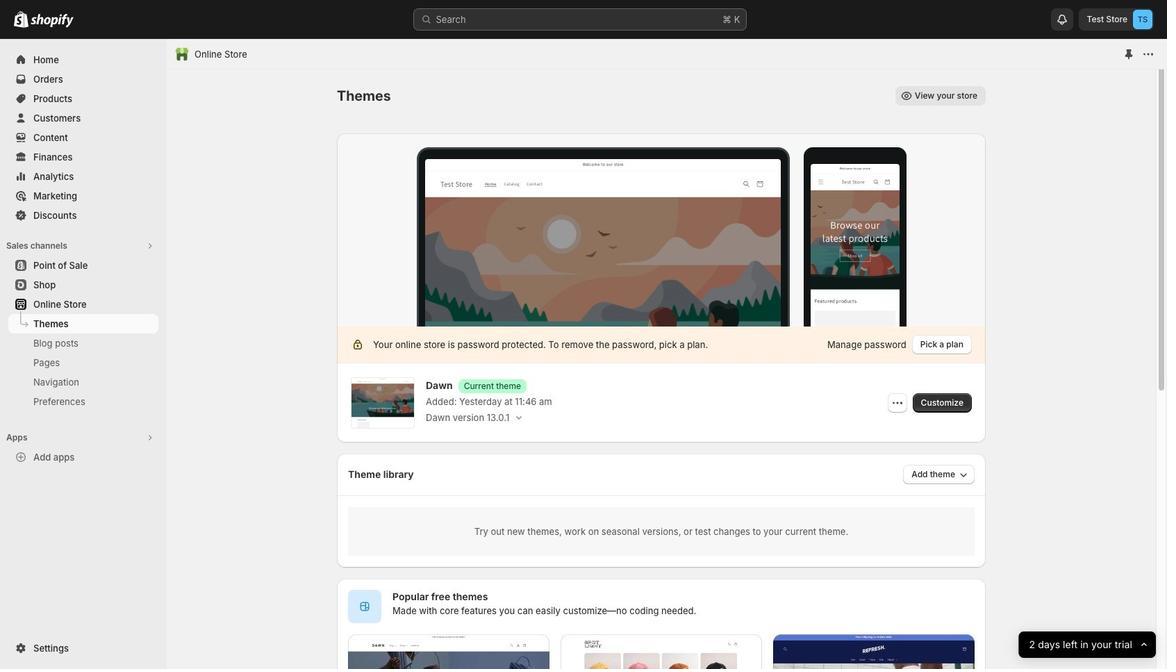 Task type: vqa. For each thing, say whether or not it's contained in the screenshot.
the rightmost Shopify image
yes



Task type: locate. For each thing, give the bounding box(es) containing it.
online store image
[[175, 47, 189, 61]]

1 horizontal spatial shopify image
[[31, 14, 74, 28]]

0 horizontal spatial shopify image
[[14, 11, 28, 28]]

test store image
[[1133, 10, 1153, 29]]

shopify image
[[14, 11, 28, 28], [31, 14, 74, 28]]



